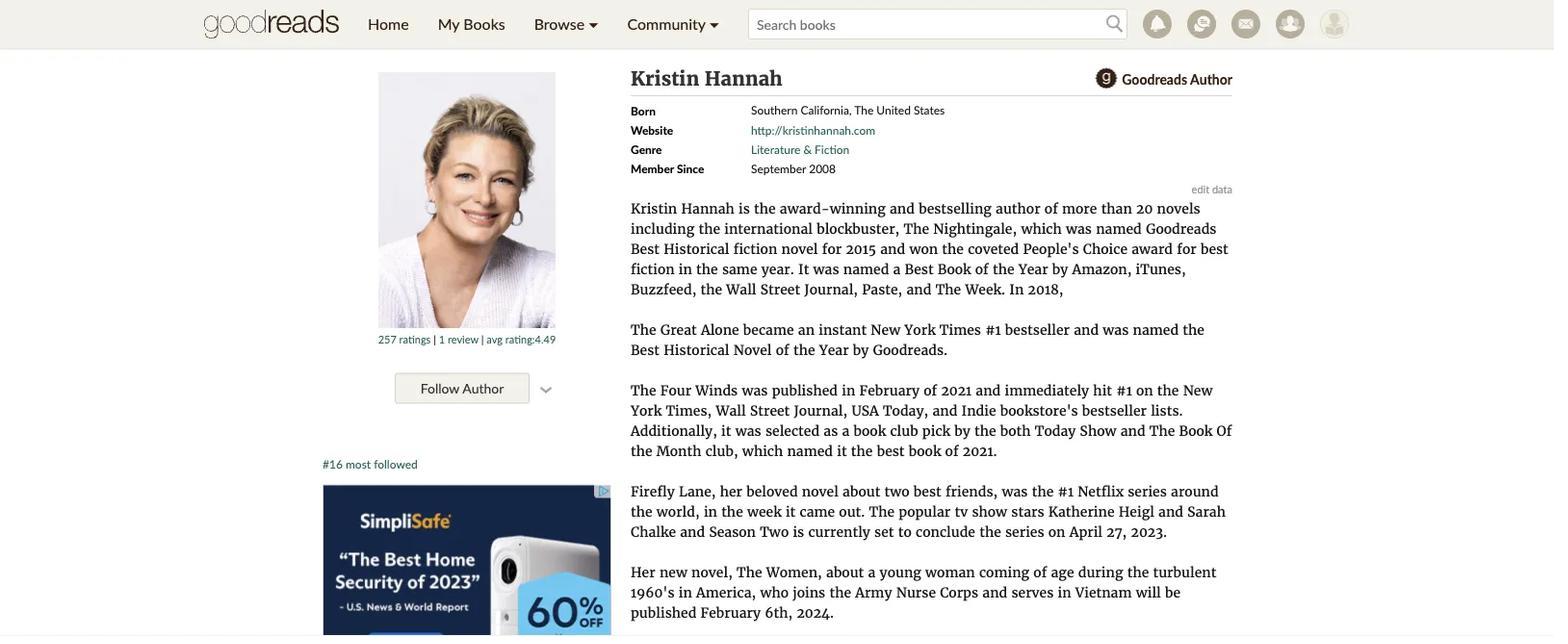 Task type: locate. For each thing, give the bounding box(es) containing it.
books
[[464, 14, 505, 33]]

book left of
[[1180, 422, 1213, 440]]

2 vertical spatial a
[[868, 564, 876, 581]]

0 horizontal spatial a
[[842, 422, 850, 440]]

in down lane,
[[704, 503, 718, 521]]

best down won
[[905, 261, 934, 278]]

novel inside 'firefly lane, her beloved novel about two best friends, was the #1 netflix series around the world, in the week it came out. the popular tv show stars katherine heigl and sarah chalke and season two is currently set to conclude the series on april 27, 2023.'
[[802, 483, 839, 500]]

1 vertical spatial novel
[[802, 483, 839, 500]]

0 vertical spatial bestseller
[[1006, 321, 1070, 339]]

was right the it
[[814, 261, 840, 278]]

the up the season
[[722, 503, 743, 521]]

new inside 'the great alone became an instant new york times #1 bestseller and was named the best historical novel of the year by goodreads.'
[[871, 321, 901, 339]]

firefly
[[631, 483, 675, 500]]

the down usa on the right bottom
[[851, 443, 873, 460]]

0 vertical spatial hannah
[[705, 67, 783, 91]]

▾ inside community ▾ dropdown button
[[710, 14, 720, 33]]

1 horizontal spatial author
[[1191, 71, 1233, 87]]

0 horizontal spatial |
[[434, 333, 436, 346]]

great
[[661, 321, 697, 339]]

0 vertical spatial best
[[1201, 240, 1229, 258]]

1
[[439, 333, 445, 346]]

historical inside kristin hannah is the award-winning and bestselling author of more than 20 novels including the international blockbuster, the nightingale, which was named goodreads best historical fiction novel for 2015 and won the coveted people's choice award for best fiction in the same year. it was named a best book of the year by amazon, itunes, buzzfeed, the wall street journal, paste, and the week. in 2018,
[[664, 240, 730, 258]]

0 horizontal spatial best
[[877, 443, 905, 460]]

and down the amazon,
[[1074, 321, 1099, 339]]

pick
[[923, 422, 951, 440]]

avg
[[487, 333, 503, 346]]

0 horizontal spatial ▾
[[589, 14, 599, 33]]

author inside button
[[463, 381, 504, 397]]

▾
[[589, 14, 599, 33], [710, 14, 720, 33]]

street inside the four winds was published in february of 2021 and immediately hit #1 on the new york times, wall street journal, usa today, and indie bookstore's bestseller lists. additionally, it was selected as a book club pick by the both today show and the book of the month club, which named it the best book of 2021.
[[750, 402, 790, 420]]

friend requests image
[[1276, 10, 1305, 39]]

year down instant
[[820, 341, 849, 359]]

1 vertical spatial book
[[909, 443, 942, 460]]

it inside 'firefly lane, her beloved novel about two best friends, was the #1 netflix series around the world, in the week it came out. the popular tv show stars katherine heigl and sarah chalke and season two is currently set to conclude the series on april 27, 2023.'
[[786, 503, 796, 521]]

published inside her new novel, the women, about a young woman coming of age during the turbulent 1960's in america, who joins the army nurse corps and serves in vietnam will be published february 6th, 2024.
[[631, 604, 697, 622]]

2 ▾ from the left
[[710, 14, 720, 33]]

goodreads author
[[1123, 71, 1233, 87]]

2 historical from the top
[[664, 341, 730, 359]]

1 vertical spatial goodreads
[[1146, 220, 1217, 237]]

a up army
[[868, 564, 876, 581]]

0 horizontal spatial for
[[822, 240, 842, 258]]

0 vertical spatial historical
[[664, 240, 730, 258]]

1 vertical spatial kristin
[[631, 200, 677, 217]]

▾ inside the 'browse ▾' popup button
[[589, 14, 599, 33]]

0 vertical spatial kristin
[[631, 67, 700, 91]]

of left more on the right top of page
[[1045, 200, 1058, 217]]

1 horizontal spatial is
[[793, 524, 805, 541]]

1 vertical spatial bestseller
[[1083, 402, 1147, 420]]

street
[[761, 281, 801, 298], [750, 402, 790, 420]]

a inside the four winds was published in february of 2021 and immediately hit #1 on the new york times, wall street journal, usa today, and indie bookstore's bestseller lists. additionally, it was selected as a book club pick by the both today show and the book of the month club, which named it the best book of 2021.
[[842, 422, 850, 440]]

0 vertical spatial it
[[722, 422, 732, 440]]

february inside the four winds was published in february of 2021 and immediately hit #1 on the new york times, wall street journal, usa today, and indie bookstore's bestseller lists. additionally, it was selected as a book club pick by the both today show and the book of the month club, which named it the best book of 2021.
[[860, 382, 920, 399]]

fiction up buzzfeed,
[[631, 261, 675, 278]]

1 vertical spatial which
[[743, 443, 783, 460]]

author for follow author
[[463, 381, 504, 397]]

0 horizontal spatial february
[[701, 604, 761, 622]]

about up out.
[[843, 483, 881, 500]]

1 vertical spatial series
[[1006, 524, 1045, 541]]

and
[[890, 200, 915, 217], [881, 240, 906, 258], [907, 281, 932, 298], [1074, 321, 1099, 339], [976, 382, 1001, 399], [933, 402, 958, 420], [1121, 422, 1146, 440], [1159, 503, 1184, 521], [680, 524, 705, 541], [983, 584, 1008, 602]]

review
[[448, 333, 479, 346]]

is
[[739, 200, 750, 217], [793, 524, 805, 541]]

was up stars
[[1002, 483, 1028, 500]]

journal, up as
[[794, 402, 848, 420]]

turbulent
[[1154, 564, 1217, 581]]

published down the 1960's
[[631, 604, 697, 622]]

#16 most followed link
[[323, 458, 418, 472]]

author down my group discussions 'image'
[[1191, 71, 1233, 87]]

1 vertical spatial published
[[631, 604, 697, 622]]

february down america,
[[701, 604, 761, 622]]

0 horizontal spatial on
[[1049, 524, 1066, 541]]

young
[[880, 564, 922, 581]]

menu
[[354, 0, 734, 48]]

the left united
[[855, 103, 874, 117]]

southern california, the united states website
[[631, 103, 945, 137]]

1 vertical spatial about
[[827, 564, 864, 581]]

0 vertical spatial new
[[871, 321, 901, 339]]

1 vertical spatial author
[[463, 381, 504, 397]]

blockbuster,
[[817, 220, 900, 237]]

my books
[[438, 14, 505, 33]]

additionally,
[[631, 422, 718, 440]]

0 vertical spatial a
[[894, 261, 901, 278]]

a
[[894, 261, 901, 278], [842, 422, 850, 440], [868, 564, 876, 581]]

1 vertical spatial a
[[842, 422, 850, 440]]

1 horizontal spatial it
[[786, 503, 796, 521]]

katherine
[[1049, 503, 1115, 521]]

named down than
[[1096, 220, 1142, 237]]

2 kristin from the top
[[631, 200, 677, 217]]

lane,
[[679, 483, 716, 500]]

novel up came
[[802, 483, 839, 500]]

bestseller
[[1006, 321, 1070, 339], [1083, 402, 1147, 420]]

1 vertical spatial #1
[[1117, 382, 1133, 399]]

about for army
[[827, 564, 864, 581]]

2 horizontal spatial it
[[837, 443, 847, 460]]

1 vertical spatial street
[[750, 402, 790, 420]]

0 vertical spatial about
[[843, 483, 881, 500]]

0 horizontal spatial by
[[853, 341, 869, 359]]

the down an
[[794, 341, 815, 359]]

southern
[[751, 103, 798, 117]]

0 vertical spatial book
[[938, 261, 972, 278]]

of
[[1045, 200, 1058, 217], [976, 261, 989, 278], [776, 341, 790, 359], [924, 382, 938, 399], [946, 443, 959, 460], [1034, 564, 1047, 581]]

and down "coming"
[[983, 584, 1008, 602]]

0 horizontal spatial book
[[938, 261, 972, 278]]

on left april
[[1049, 524, 1066, 541]]

today
[[1035, 422, 1076, 440]]

bestselling
[[919, 200, 992, 217]]

1 horizontal spatial #1
[[1058, 483, 1074, 500]]

literature & fiction link
[[751, 142, 850, 156]]

the up "2021."
[[975, 422, 997, 440]]

1 horizontal spatial york
[[905, 321, 936, 339]]

out.
[[839, 503, 865, 521]]

0 horizontal spatial #1
[[986, 321, 1002, 339]]

best down edit data link
[[1201, 240, 1229, 258]]

book
[[938, 261, 972, 278], [1180, 422, 1213, 440]]

about inside her new novel, the women, about a young woman coming of age during the turbulent 1960's in america, who joins the army nurse corps and serves in vietnam will be published february 6th, 2024.
[[827, 564, 864, 581]]

the left same
[[697, 261, 718, 278]]

| left avg
[[481, 333, 484, 346]]

2 horizontal spatial by
[[1053, 261, 1069, 278]]

four
[[661, 382, 692, 399]]

0 vertical spatial fiction
[[734, 240, 778, 258]]

in inside the four winds was published in february of 2021 and immediately hit #1 on the new york times, wall street journal, usa today, and indie bookstore's bestseller lists. additionally, it was selected as a book club pick by the both today show and the book of the month club, which named it the best book of 2021.
[[842, 382, 856, 399]]

0 vertical spatial year
[[1019, 261, 1049, 278]]

1 vertical spatial journal,
[[794, 402, 848, 420]]

20
[[1137, 200, 1153, 217]]

best down including
[[631, 240, 660, 258]]

1 historical from the top
[[664, 240, 730, 258]]

http://kristinhannah.com genre
[[631, 123, 876, 156]]

0 vertical spatial which
[[1021, 220, 1062, 237]]

best inside 'firefly lane, her beloved novel about two best friends, was the #1 netflix series around the world, in the week it came out. the popular tv show stars katherine heigl and sarah chalke and season two is currently set to conclude the series on april 27, 2023.'
[[914, 483, 942, 500]]

author
[[996, 200, 1041, 217]]

times
[[940, 321, 982, 339]]

be
[[1166, 584, 1181, 602]]

the up america,
[[737, 564, 763, 581]]

author
[[1191, 71, 1233, 87], [463, 381, 504, 397]]

best up popular
[[914, 483, 942, 500]]

1 horizontal spatial bestseller
[[1083, 402, 1147, 420]]

her
[[631, 564, 656, 581]]

the down coveted
[[993, 261, 1015, 278]]

february
[[860, 382, 920, 399], [701, 604, 761, 622]]

#1 inside 'the great alone became an instant new york times #1 bestseller and was named the best historical novel of the year by goodreads.'
[[986, 321, 1002, 339]]

around
[[1171, 483, 1219, 500]]

1 horizontal spatial for
[[1177, 240, 1197, 258]]

which up people's
[[1021, 220, 1062, 237]]

1 horizontal spatial february
[[860, 382, 920, 399]]

choice
[[1084, 240, 1128, 258]]

0 vertical spatial novel
[[782, 240, 818, 258]]

in down age
[[1058, 584, 1072, 602]]

in
[[1010, 281, 1024, 298]]

goodreads down the notifications icon
[[1123, 71, 1188, 87]]

international
[[725, 220, 813, 237]]

0 horizontal spatial series
[[1006, 524, 1045, 541]]

which down selected
[[743, 443, 783, 460]]

my books link
[[424, 0, 520, 48]]

author right follow
[[463, 381, 504, 397]]

#1 right the hit
[[1117, 382, 1133, 399]]

club,
[[706, 443, 739, 460]]

was up the hit
[[1103, 321, 1129, 339]]

wall inside the four winds was published in february of 2021 and immediately hit #1 on the new york times, wall street journal, usa today, and indie bookstore's bestseller lists. additionally, it was selected as a book club pick by the both today show and the book of the month club, which named it the best book of 2021.
[[716, 402, 746, 420]]

1 horizontal spatial |
[[481, 333, 484, 346]]

1 horizontal spatial by
[[955, 422, 971, 440]]

and down world,
[[680, 524, 705, 541]]

hannah inside kristin hannah is the award-winning and bestselling author of more than 20 novels including the international blockbuster, the nightingale, which was named goodreads best historical fiction novel for 2015 and won the coveted people's choice award for best fiction in the same year. it was named a best book of the year by amazon, itunes, buzzfeed, the wall street journal, paste, and the week. in 2018,
[[681, 200, 735, 217]]

the up set
[[869, 503, 895, 521]]

york
[[905, 321, 936, 339], [631, 402, 662, 420]]

bob builder image
[[1321, 10, 1350, 39]]

year.
[[762, 261, 795, 278]]

is up international
[[739, 200, 750, 217]]

the up stars
[[1032, 483, 1054, 500]]

the right including
[[699, 220, 721, 237]]

1 horizontal spatial published
[[772, 382, 838, 399]]

kristin up born
[[631, 67, 700, 91]]

1 horizontal spatial book
[[1180, 422, 1213, 440]]

a up "paste,"
[[894, 261, 901, 278]]

journal, down the it
[[805, 281, 858, 298]]

historical down including
[[664, 240, 730, 258]]

and left won
[[881, 240, 906, 258]]

1 horizontal spatial year
[[1019, 261, 1049, 278]]

1 vertical spatial york
[[631, 402, 662, 420]]

the right won
[[942, 240, 964, 258]]

0 vertical spatial published
[[772, 382, 838, 399]]

week
[[747, 503, 782, 521]]

by inside the four winds was published in february of 2021 and immediately hit #1 on the new york times, wall street journal, usa today, and indie bookstore's bestseller lists. additionally, it was selected as a book club pick by the both today show and the book of the month club, which named it the best book of 2021.
[[955, 422, 971, 440]]

0 horizontal spatial author
[[463, 381, 504, 397]]

0 vertical spatial february
[[860, 382, 920, 399]]

by down people's
[[1053, 261, 1069, 278]]

advertisement region
[[323, 485, 612, 637]]

▾ right 'community'
[[710, 14, 720, 33]]

february up today,
[[860, 382, 920, 399]]

1 vertical spatial on
[[1049, 524, 1066, 541]]

1 vertical spatial it
[[837, 443, 847, 460]]

1 horizontal spatial series
[[1128, 483, 1167, 500]]

was inside 'the great alone became an instant new york times #1 bestseller and was named the best historical novel of the year by goodreads.'
[[1103, 321, 1129, 339]]

| left 1
[[434, 333, 436, 346]]

goodreads inside kristin hannah is the award-winning and bestselling author of more than 20 novels including the international blockbuster, the nightingale, which was named goodreads best historical fiction novel for 2015 and won the coveted people's choice award for best fiction in the same year. it was named a best book of the year by amazon, itunes, buzzfeed, the wall street journal, paste, and the week. in 2018,
[[1146, 220, 1217, 237]]

1 vertical spatial hannah
[[681, 200, 735, 217]]

for up the itunes,
[[1177, 240, 1197, 258]]

street up selected
[[750, 402, 790, 420]]

street down year.
[[761, 281, 801, 298]]

2018,
[[1028, 281, 1064, 298]]

0 horizontal spatial book
[[854, 422, 886, 440]]

2 | from the left
[[481, 333, 484, 346]]

people's
[[1023, 240, 1080, 258]]

amazon,
[[1073, 261, 1132, 278]]

goodreads down novels
[[1146, 220, 1217, 237]]

buzzfeed,
[[631, 281, 697, 298]]

1 vertical spatial book
[[1180, 422, 1213, 440]]

the up won
[[904, 220, 930, 237]]

0 horizontal spatial year
[[820, 341, 849, 359]]

kristin hannah image
[[379, 72, 556, 328]]

fiction down international
[[734, 240, 778, 258]]

1 ▾ from the left
[[589, 14, 599, 33]]

a inside her new novel, the women, about a young woman coming of age during the turbulent 1960's in america, who joins the army nurse corps and serves in vietnam will be published february 6th, 2024.
[[868, 564, 876, 581]]

0 horizontal spatial published
[[631, 604, 697, 622]]

born
[[631, 104, 656, 118]]

friends,
[[946, 483, 998, 500]]

0 horizontal spatial is
[[739, 200, 750, 217]]

1 vertical spatial year
[[820, 341, 849, 359]]

kristin hannah
[[631, 67, 783, 91]]

year
[[1019, 261, 1049, 278], [820, 341, 849, 359]]

named down the itunes,
[[1133, 321, 1179, 339]]

0 vertical spatial york
[[905, 321, 936, 339]]

1 vertical spatial by
[[853, 341, 869, 359]]

was up club,
[[736, 422, 762, 440]]

0 vertical spatial is
[[739, 200, 750, 217]]

2 vertical spatial by
[[955, 422, 971, 440]]

2 horizontal spatial #1
[[1117, 382, 1133, 399]]

bestseller down the hit
[[1083, 402, 1147, 420]]

book
[[854, 422, 886, 440], [909, 443, 942, 460]]

february inside her new novel, the women, about a young woman coming of age during the turbulent 1960's in america, who joins the army nurse corps and serves in vietnam will be published february 6th, 2024.
[[701, 604, 761, 622]]

series
[[1128, 483, 1167, 500], [1006, 524, 1045, 541]]

1 horizontal spatial on
[[1137, 382, 1154, 399]]

0 horizontal spatial it
[[722, 422, 732, 440]]

best down club
[[877, 443, 905, 460]]

about
[[843, 483, 881, 500], [827, 564, 864, 581]]

about up army
[[827, 564, 864, 581]]

about inside 'firefly lane, her beloved novel about two best friends, was the #1 netflix series around the world, in the week it came out. the popular tv show stars katherine heigl and sarah chalke and season two is currently set to conclude the series on april 27, 2023.'
[[843, 483, 881, 500]]

follow
[[421, 381, 460, 397]]

during
[[1079, 564, 1124, 581]]

0 horizontal spatial fiction
[[631, 261, 675, 278]]

year up "2018," on the top right of the page
[[1019, 261, 1049, 278]]

1 vertical spatial fiction
[[631, 261, 675, 278]]

0 vertical spatial journal,
[[805, 281, 858, 298]]

1 kristin from the top
[[631, 67, 700, 91]]

the up international
[[754, 200, 776, 217]]

corps
[[940, 584, 979, 602]]

new
[[660, 564, 688, 581]]

0 horizontal spatial which
[[743, 443, 783, 460]]

her
[[720, 483, 743, 500]]

the right the joins
[[830, 584, 852, 602]]

2 horizontal spatial best
[[1201, 240, 1229, 258]]

published up selected
[[772, 382, 838, 399]]

which inside kristin hannah is the award-winning and bestselling author of more than 20 novels including the international blockbuster, the nightingale, which was named goodreads best historical fiction novel for 2015 and won the coveted people's choice award for best fiction in the same year. it was named a best book of the year by amazon, itunes, buzzfeed, the wall street journal, paste, and the week. in 2018,
[[1021, 220, 1062, 237]]

of up the serves
[[1034, 564, 1047, 581]]

my group discussions image
[[1188, 10, 1217, 39]]

best inside the four winds was published in february of 2021 and immediately hit #1 on the new york times, wall street journal, usa today, and indie bookstore's bestseller lists. additionally, it was selected as a book club pick by the both today show and the book of the month club, which named it the best book of 2021.
[[877, 443, 905, 460]]

1 vertical spatial best
[[877, 443, 905, 460]]

club
[[890, 422, 919, 440]]

and inside her new novel, the women, about a young woman coming of age during the turbulent 1960's in america, who joins the army nurse corps and serves in vietnam will be published february 6th, 2024.
[[983, 584, 1008, 602]]

edit
[[1192, 183, 1210, 196]]

and up 2023.
[[1159, 503, 1184, 521]]

1 vertical spatial wall
[[716, 402, 746, 420]]

journal, inside the four winds was published in february of 2021 and immediately hit #1 on the new york times, wall street journal, usa today, and indie bookstore's bestseller lists. additionally, it was selected as a book club pick by the both today show and the book of the month club, which named it the best book of 2021.
[[794, 402, 848, 420]]

novel,
[[692, 564, 733, 581]]

goodreads.
[[873, 341, 948, 359]]

the left great
[[631, 321, 657, 339]]

york up goodreads.
[[905, 321, 936, 339]]

york inside 'the great alone became an instant new york times #1 bestseller and was named the best historical novel of the year by goodreads.'
[[905, 321, 936, 339]]

is inside 'firefly lane, her beloved novel about two best friends, was the #1 netflix series around the world, in the week it came out. the popular tv show stars katherine heigl and sarah chalke and season two is currently set to conclude the series on april 27, 2023.'
[[793, 524, 805, 541]]

0 vertical spatial by
[[1053, 261, 1069, 278]]

2 vertical spatial best
[[914, 483, 942, 500]]

1 horizontal spatial fiction
[[734, 240, 778, 258]]

1 horizontal spatial best
[[914, 483, 942, 500]]

is right two on the bottom of page
[[793, 524, 805, 541]]

of down became at the bottom of page
[[776, 341, 790, 359]]

on up the "lists."
[[1137, 382, 1154, 399]]

historical down great
[[664, 341, 730, 359]]

0 horizontal spatial york
[[631, 402, 662, 420]]

1 vertical spatial new
[[1184, 382, 1213, 399]]

new up goodreads.
[[871, 321, 901, 339]]

1 horizontal spatial new
[[1184, 382, 1213, 399]]

by down instant
[[853, 341, 869, 359]]

joins
[[793, 584, 826, 602]]

netflix
[[1078, 483, 1124, 500]]

novel up the it
[[782, 240, 818, 258]]

of inside her new novel, the women, about a young woman coming of age during the turbulent 1960's in america, who joins the army nurse corps and serves in vietnam will be published february 6th, 2024.
[[1034, 564, 1047, 581]]

kristin inside kristin hannah is the award-winning and bestselling author of more than 20 novels including the international blockbuster, the nightingale, which was named goodreads best historical fiction novel for 2015 and won the coveted people's choice award for best fiction in the same year. it was named a best book of the year by amazon, itunes, buzzfeed, the wall street journal, paste, and the week. in 2018,
[[631, 200, 677, 217]]

most
[[346, 458, 371, 472]]

was down more on the right top of page
[[1066, 220, 1092, 237]]

0 vertical spatial series
[[1128, 483, 1167, 500]]

on inside the four winds was published in february of 2021 and immediately hit #1 on the new york times, wall street journal, usa today, and indie bookstore's bestseller lists. additionally, it was selected as a book club pick by the both today show and the book of the month club, which named it the best book of 2021.
[[1137, 382, 1154, 399]]

1 horizontal spatial ▾
[[710, 14, 720, 33]]

in inside 'firefly lane, her beloved novel about two best friends, was the #1 netflix series around the world, in the week it came out. the popular tv show stars katherine heigl and sarah chalke and season two is currently set to conclude the series on april 27, 2023.'
[[704, 503, 718, 521]]

the down the "lists."
[[1150, 422, 1176, 440]]

the left month
[[631, 443, 653, 460]]

1 vertical spatial historical
[[664, 341, 730, 359]]

and right "paste,"
[[907, 281, 932, 298]]

0 vertical spatial on
[[1137, 382, 1154, 399]]

#1 up katherine at right
[[1058, 483, 1074, 500]]

1 horizontal spatial a
[[868, 564, 876, 581]]

it up two on the bottom of page
[[786, 503, 796, 521]]

#16
[[323, 458, 343, 472]]

kristin
[[631, 67, 700, 91], [631, 200, 677, 217]]

set
[[875, 524, 894, 541]]

age
[[1051, 564, 1075, 581]]

0 vertical spatial street
[[761, 281, 801, 298]]

nurse
[[897, 584, 936, 602]]

the down firefly
[[631, 503, 653, 521]]

named down selected
[[787, 443, 833, 460]]

which inside the four winds was published in february of 2021 and immediately hit #1 on the new york times, wall street journal, usa today, and indie bookstore's bestseller lists. additionally, it was selected as a book club pick by the both today show and the book of the month club, which named it the best book of 2021.
[[743, 443, 783, 460]]

2 vertical spatial best
[[631, 341, 660, 359]]

wall down "winds"
[[716, 402, 746, 420]]

named inside 'the great alone became an instant new york times #1 bestseller and was named the best historical novel of the year by goodreads.'
[[1133, 321, 1179, 339]]

ratings
[[399, 333, 431, 346]]

0 horizontal spatial new
[[871, 321, 901, 339]]

series down stars
[[1006, 524, 1045, 541]]

same
[[722, 261, 758, 278]]

named inside the four winds was published in february of 2021 and immediately hit #1 on the new york times, wall street journal, usa today, and indie bookstore's bestseller lists. additionally, it was selected as a book club pick by the both today show and the book of the month club, which named it the best book of 2021.
[[787, 443, 833, 460]]



Task type: vqa. For each thing, say whether or not it's contained in the screenshot.
"Shut
no



Task type: describe. For each thing, give the bounding box(es) containing it.
browse ▾
[[534, 14, 599, 33]]

#1 inside 'firefly lane, her beloved novel about two best friends, was the #1 netflix series around the world, in the week it came out. the popular tv show stars katherine heigl and sarah chalke and season two is currently set to conclude the series on april 27, 2023.'
[[1058, 483, 1074, 500]]

army
[[856, 584, 892, 602]]

browse
[[534, 14, 585, 33]]

more
[[1063, 200, 1098, 217]]

community
[[628, 14, 706, 33]]

show
[[972, 503, 1008, 521]]

award-
[[780, 200, 830, 217]]

and up pick
[[933, 402, 958, 420]]

america,
[[697, 584, 756, 602]]

bestseller inside the four winds was published in february of 2021 and immediately hit #1 on the new york times, wall street journal, usa today, and indie bookstore's bestseller lists. additionally, it was selected as a book club pick by the both today show and the book of the month club, which named it the best book of 2021.
[[1083, 402, 1147, 420]]

literature
[[751, 142, 801, 156]]

the down same
[[701, 281, 723, 298]]

show
[[1080, 422, 1117, 440]]

journal, inside kristin hannah is the award-winning and bestselling author of more than 20 novels including the international blockbuster, the nightingale, which was named goodreads best historical fiction novel for 2015 and won the coveted people's choice award for best fiction in the same year. it was named a best book of the year by amazon, itunes, buzzfeed, the wall street journal, paste, and the week. in 2018,
[[805, 281, 858, 298]]

wall inside kristin hannah is the award-winning and bestselling author of more than 20 novels including the international blockbuster, the nightingale, which was named goodreads best historical fiction novel for 2015 and won the coveted people's choice award for best fiction in the same year. it was named a best book of the year by amazon, itunes, buzzfeed, the wall street journal, paste, and the week. in 2018,
[[727, 281, 757, 298]]

named down 2015
[[844, 261, 889, 278]]

and inside 'the great alone became an instant new york times #1 bestseller and was named the best historical novel of the year by goodreads.'
[[1074, 321, 1099, 339]]

1 vertical spatial best
[[905, 261, 934, 278]]

women,
[[767, 564, 823, 581]]

the down the itunes,
[[1183, 321, 1205, 339]]

vietnam
[[1076, 584, 1132, 602]]

by inside kristin hannah is the award-winning and bestselling author of more than 20 novels including the international blockbuster, the nightingale, which was named goodreads best historical fiction novel for 2015 and won the coveted people's choice award for best fiction in the same year. it was named a best book of the year by amazon, itunes, buzzfeed, the wall street journal, paste, and the week. in 2018,
[[1053, 261, 1069, 278]]

0 vertical spatial best
[[631, 240, 660, 258]]

▾ for browse ▾
[[589, 14, 599, 33]]

heigl
[[1119, 503, 1155, 521]]

than
[[1102, 200, 1133, 217]]

▾ for community ▾
[[710, 14, 720, 33]]

including
[[631, 220, 695, 237]]

the great alone became an instant new york times #1 bestseller and was named the best historical novel of the year by goodreads.
[[631, 321, 1205, 359]]

inbox image
[[1232, 10, 1261, 39]]

author for goodreads author
[[1191, 71, 1233, 87]]

the inside her new novel, the women, about a young woman coming of age during the turbulent 1960's in america, who joins the army nurse corps and serves in vietnam will be published february 6th, 2024.
[[737, 564, 763, 581]]

novels
[[1157, 200, 1201, 217]]

historical inside 'the great alone became an instant new york times #1 bestseller and was named the best historical novel of the year by goodreads.'
[[664, 341, 730, 359]]

an
[[798, 321, 815, 339]]

conclude
[[916, 524, 976, 541]]

edit data link
[[1192, 183, 1233, 196]]

community ▾
[[628, 14, 720, 33]]

kristin for kristin hannah
[[631, 67, 700, 91]]

browse ▾ button
[[520, 0, 613, 48]]

the left four
[[631, 382, 657, 399]]

selected
[[766, 422, 820, 440]]

of inside 'the great alone became an instant new york times #1 bestseller and was named the best historical novel of the year by goodreads.'
[[776, 341, 790, 359]]

in down the new
[[679, 584, 692, 602]]

my
[[438, 14, 460, 33]]

who
[[760, 584, 789, 602]]

257 ratings | 1 review | avg rating:4.49
[[378, 333, 556, 346]]

is inside kristin hannah is the award-winning and bestselling author of more than 20 novels including the international blockbuster, the nightingale, which was named goodreads best historical fiction novel for 2015 and won the coveted people's choice award for best fiction in the same year. it was named a best book of the year by amazon, itunes, buzzfeed, the wall street journal, paste, and the week. in 2018,
[[739, 200, 750, 217]]

followed
[[374, 458, 418, 472]]

follow author button
[[395, 373, 530, 404]]

hit
[[1094, 382, 1113, 399]]

of
[[1217, 422, 1232, 440]]

published inside the four winds was published in february of 2021 and immediately hit #1 on the new york times, wall street journal, usa today, and indie bookstore's bestseller lists. additionally, it was selected as a book club pick by the both today show and the book of the month club, which named it the best book of 2021.
[[772, 382, 838, 399]]

coming
[[980, 564, 1030, 581]]

hannah for kristin hannah is the award-winning and bestselling author of more than 20 novels including the international blockbuster, the nightingale, which was named goodreads best historical fiction novel for 2015 and won the coveted people's choice award for best fiction in the same year. it was named a best book of the year by amazon, itunes, buzzfeed, the wall street journal, paste, and the week. in 2018,
[[681, 200, 735, 217]]

and right winning
[[890, 200, 915, 217]]

menu containing home
[[354, 0, 734, 48]]

notifications image
[[1143, 10, 1172, 39]]

beloved
[[747, 483, 798, 500]]

new inside the four winds was published in february of 2021 and immediately hit #1 on the new york times, wall street journal, usa today, and indie bookstore's bestseller lists. additionally, it was selected as a book club pick by the both today show and the book of the month club, which named it the best book of 2021.
[[1184, 382, 1213, 399]]

the down show at the bottom right of page
[[980, 524, 1002, 541]]

currently
[[809, 524, 871, 541]]

serves
[[1012, 584, 1054, 602]]

rating:4.49
[[506, 333, 556, 346]]

two
[[760, 524, 789, 541]]

6th,
[[765, 604, 793, 622]]

since
[[677, 161, 705, 175]]

and up indie
[[976, 382, 1001, 399]]

best inside kristin hannah is the award-winning and bestselling author of more than 20 novels including the international blockbuster, the nightingale, which was named goodreads best historical fiction novel for 2015 and won the coveted people's choice award for best fiction in the same year. it was named a best book of the year by amazon, itunes, buzzfeed, the wall street journal, paste, and the week. in 2018,
[[1201, 240, 1229, 258]]

winds
[[696, 382, 738, 399]]

about for came
[[843, 483, 881, 500]]

of down pick
[[946, 443, 959, 460]]

of left 2021
[[924, 382, 938, 399]]

street inside kristin hannah is the award-winning and bestselling author of more than 20 novels including the international blockbuster, the nightingale, which was named goodreads best historical fiction novel for 2015 and won the coveted people's choice award for best fiction in the same year. it was named a best book of the year by amazon, itunes, buzzfeed, the wall street journal, paste, and the week. in 2018,
[[761, 281, 801, 298]]

the inside southern california, the united states website
[[855, 103, 874, 117]]

fiction
[[815, 142, 850, 156]]

the up will at the bottom
[[1128, 564, 1149, 581]]

2008
[[809, 161, 836, 175]]

and right show
[[1121, 422, 1146, 440]]

1960's
[[631, 584, 675, 602]]

united
[[877, 103, 911, 117]]

2021
[[942, 382, 972, 399]]

york inside the four winds was published in february of 2021 and immediately hit #1 on the new york times, wall street journal, usa today, and indie bookstore's bestseller lists. additionally, it was selected as a book club pick by the both today show and the book of the month club, which named it the best book of 2021.
[[631, 402, 662, 420]]

month
[[657, 443, 702, 460]]

http://kristinhannah.com
[[751, 123, 876, 137]]

of up week.
[[976, 261, 989, 278]]

award
[[1132, 240, 1173, 258]]

community ▾ button
[[613, 0, 734, 48]]

stars
[[1012, 503, 1045, 521]]

won
[[910, 240, 938, 258]]

became
[[744, 321, 794, 339]]

it
[[799, 261, 810, 278]]

the inside 'the great alone became an instant new york times #1 bestseller and was named the best historical novel of the year by goodreads.'
[[631, 321, 657, 339]]

year inside 'the great alone became an instant new york times #1 bestseller and was named the best historical novel of the year by goodreads.'
[[820, 341, 849, 359]]

novel inside kristin hannah is the award-winning and bestselling author of more than 20 novels including the international blockbuster, the nightingale, which was named goodreads best historical fiction novel for 2015 and won the coveted people's choice award for best fiction in the same year. it was named a best book of the year by amazon, itunes, buzzfeed, the wall street journal, paste, and the week. in 2018,
[[782, 240, 818, 258]]

world,
[[657, 503, 700, 521]]

2 for from the left
[[1177, 240, 1197, 258]]

follow author
[[421, 381, 504, 397]]

indie
[[962, 402, 997, 420]]

1 for from the left
[[822, 240, 842, 258]]

hannah for kristin hannah
[[705, 67, 783, 91]]

the up the "lists."
[[1158, 382, 1180, 399]]

Search for books to add to your shelves search field
[[749, 9, 1128, 39]]

two
[[885, 483, 910, 500]]

genre
[[631, 142, 662, 156]]

2024.
[[797, 604, 834, 622]]

today,
[[883, 402, 929, 420]]

came
[[800, 503, 835, 521]]

states
[[914, 103, 945, 117]]

Search books text field
[[749, 9, 1128, 39]]

book inside kristin hannah is the award-winning and bestselling author of more than 20 novels including the international blockbuster, the nightingale, which was named goodreads best historical fiction novel for 2015 and won the coveted people's choice award for best fiction in the same year. it was named a best book of the year by amazon, itunes, buzzfeed, the wall street journal, paste, and the week. in 2018,
[[938, 261, 972, 278]]

kristin for kristin hannah is the award-winning and bestselling author of more than 20 novels including the international blockbuster, the nightingale, which was named goodreads best historical fiction novel for 2015 and won the coveted people's choice award for best fiction in the same year. it was named a best book of the year by amazon, itunes, buzzfeed, the wall street journal, paste, and the week. in 2018,
[[631, 200, 677, 217]]

the left week.
[[936, 281, 962, 298]]

edit data
[[1192, 183, 1233, 196]]

&
[[804, 142, 812, 156]]

best inside 'the great alone became an instant new york times #1 bestseller and was named the best historical novel of the year by goodreads.'
[[631, 341, 660, 359]]

both
[[1001, 422, 1031, 440]]

as
[[824, 422, 838, 440]]

a inside kristin hannah is the award-winning and bestselling author of more than 20 novels including the international blockbuster, the nightingale, which was named goodreads best historical fiction novel for 2015 and won the coveted people's choice award for best fiction in the same year. it was named a best book of the year by amazon, itunes, buzzfeed, the wall street journal, paste, and the week. in 2018,
[[894, 261, 901, 278]]

2023.
[[1131, 524, 1168, 541]]

0 vertical spatial book
[[854, 422, 886, 440]]

by inside 'the great alone became an instant new york times #1 bestseller and was named the best historical novel of the year by goodreads.'
[[853, 341, 869, 359]]

season
[[709, 524, 756, 541]]

the four winds was published in february of 2021 and immediately hit #1 on the new york times, wall street journal, usa today, and indie bookstore's bestseller lists. additionally, it was selected as a book club pick by the both today show and the book of the month club, which named it the best book of 2021.
[[631, 382, 1232, 460]]

in inside kristin hannah is the award-winning and bestselling author of more than 20 novels including the international blockbuster, the nightingale, which was named goodreads best historical fiction novel for 2015 and won the coveted people's choice award for best fiction in the same year. it was named a best book of the year by amazon, itunes, buzzfeed, the wall street journal, paste, and the week. in 2018,
[[679, 261, 693, 278]]

on inside 'firefly lane, her beloved novel about two best friends, was the #1 netflix series around the world, in the week it came out. the popular tv show stars katherine heigl and sarah chalke and season two is currently set to conclude the series on april 27, 2023.'
[[1049, 524, 1066, 541]]

member
[[631, 161, 674, 175]]

her new novel, the women, about a young woman coming of age during the turbulent 1960's in america, who joins the army nurse corps and serves in vietnam will be published february 6th, 2024.
[[631, 564, 1217, 622]]

immediately
[[1005, 382, 1090, 399]]

bestseller inside 'the great alone became an instant new york times #1 bestseller and was named the best historical novel of the year by goodreads.'
[[1006, 321, 1070, 339]]

the inside 'firefly lane, her beloved novel about two best friends, was the #1 netflix series around the world, in the week it came out. the popular tv show stars katherine heigl and sarah chalke and season two is currently set to conclude the series on april 27, 2023.'
[[869, 503, 895, 521]]

year inside kristin hannah is the award-winning and bestselling author of more than 20 novels including the international blockbuster, the nightingale, which was named goodreads best historical fiction novel for 2015 and won the coveted people's choice award for best fiction in the same year. it was named a best book of the year by amazon, itunes, buzzfeed, the wall street journal, paste, and the week. in 2018,
[[1019, 261, 1049, 278]]

book inside the four winds was published in february of 2021 and immediately hit #1 on the new york times, wall street journal, usa today, and indie bookstore's bestseller lists. additionally, it was selected as a book club pick by the both today show and the book of the month club, which named it the best book of 2021.
[[1180, 422, 1213, 440]]

april
[[1070, 524, 1103, 541]]

#1 inside the four winds was published in february of 2021 and immediately hit #1 on the new york times, wall street journal, usa today, and indie bookstore's bestseller lists. additionally, it was selected as a book club pick by the both today show and the book of the month club, which named it the best book of 2021.
[[1117, 382, 1133, 399]]

was inside 'firefly lane, her beloved novel about two best friends, was the #1 netflix series around the world, in the week it came out. the popular tv show stars katherine heigl and sarah chalke and season two is currently set to conclude the series on april 27, 2023.'
[[1002, 483, 1028, 500]]

1 | from the left
[[434, 333, 436, 346]]

california,
[[801, 103, 852, 117]]

itunes,
[[1136, 261, 1187, 278]]

sarah
[[1188, 503, 1226, 521]]

was right "winds"
[[742, 382, 768, 399]]

tv
[[955, 503, 968, 521]]

0 vertical spatial goodreads
[[1123, 71, 1188, 87]]

week.
[[966, 281, 1006, 298]]



